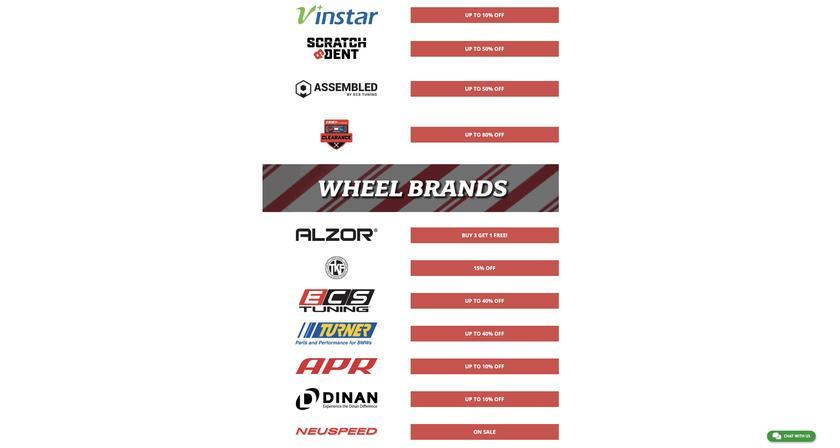Task type: describe. For each thing, give the bounding box(es) containing it.
up for up to 10% off link related to apr
[[465, 363, 473, 370]]

up for 2nd up to 50% off link from the bottom of the page
[[465, 45, 473, 52]]

up to 10% off link for apr
[[411, 359, 559, 374]]

with
[[795, 434, 805, 439]]

on
[[474, 429, 482, 436]]

10% for apr
[[483, 363, 493, 370]]

get
[[479, 232, 488, 239]]

dinan
[[477, 408, 493, 415]]

up to 10% off link for ziza
[[411, 7, 559, 23]]

buy 3 get 1 free! link
[[411, 228, 559, 243]]

2 up to 50% off link from the top
[[411, 82, 559, 97]]

15%
[[474, 265, 485, 272]]

up for 2nd up to 40% off link from the bottom of the page
[[465, 297, 473, 305]]

up to 80% off link
[[411, 127, 559, 143]]

2 up to 40% off link from the top
[[411, 326, 559, 341]]

to for up to 10% off link related to apr
[[474, 363, 481, 370]]

up to 40% off for first up to 40% off link from the bottom
[[465, 330, 505, 337]]

to for first up to 40% off link from the bottom
[[474, 330, 481, 337]]

alzor
[[479, 244, 491, 251]]

& for 80%
[[486, 145, 488, 150]]

apr
[[482, 377, 488, 381]]

15% off
[[474, 265, 496, 272]]

to for 1st up to 50% off link from the bottom
[[474, 85, 481, 93]]

up to 10% off link for dinan
[[411, 392, 559, 407]]

off for up to 10% off link for dinan
[[495, 396, 505, 403]]

off for 2nd up to 50% off link from the bottom of the page
[[495, 45, 505, 52]]

off for up to 80% off link
[[495, 131, 505, 139]]

up to 40% off for 2nd up to 40% off link from the bottom of the page
[[465, 297, 505, 305]]

to for up to 80% off link
[[474, 131, 481, 139]]

chat
[[785, 434, 794, 439]]

scratch for 50%
[[474, 99, 485, 104]]

up to 10% off for apr
[[465, 363, 505, 370]]

free!
[[494, 232, 508, 239]]

buy
[[462, 232, 473, 239]]

& for 50%
[[486, 99, 488, 104]]

us
[[806, 434, 811, 439]]

sale
[[484, 429, 496, 436]]

1 up to 50% off link from the top
[[411, 41, 559, 56]]

up to 50% off for 2nd up to 50% off link from the bottom of the page
[[465, 45, 505, 52]]

up for up to 80% off link
[[465, 131, 473, 139]]

1
[[490, 232, 493, 239]]

15% off link
[[411, 261, 559, 276]]

comments image
[[773, 432, 782, 440]]

to for 2nd up to 40% off link from the bottom of the page
[[474, 297, 481, 305]]

to for up to 10% off link for dinan
[[474, 396, 481, 403]]



Task type: vqa. For each thing, say whether or not it's contained in the screenshot.
second 10% from the bottom
yes



Task type: locate. For each thing, give the bounding box(es) containing it.
up to 10% off link
[[411, 7, 559, 23], [411, 359, 559, 374], [411, 392, 559, 407]]

up to 50% off for 1st up to 50% off link from the bottom
[[465, 85, 505, 93]]

scratch & dent
[[474, 99, 496, 104], [474, 145, 496, 150]]

up for up to 10% off link for dinan
[[465, 396, 473, 403]]

10% for ziza
[[483, 11, 493, 19]]

1 40% from the top
[[483, 297, 493, 305]]

to
[[474, 11, 481, 19], [474, 45, 481, 52], [474, 85, 481, 93], [474, 131, 481, 139], [474, 297, 481, 305], [474, 330, 481, 337], [474, 363, 481, 370], [474, 396, 481, 403]]

1 vertical spatial scratch
[[474, 145, 485, 150]]

chat with us link
[[768, 431, 817, 442]]

1 up to 40% off from the top
[[465, 297, 505, 305]]

scratch for 80%
[[474, 145, 485, 150]]

up for up to 10% off link for ziza
[[465, 11, 473, 19]]

6 up from the top
[[465, 330, 473, 337]]

up to 10% off for ziza
[[465, 11, 505, 19]]

1 vertical spatial up to 50% off
[[465, 85, 505, 93]]

off for 1st up to 50% off link from the bottom
[[495, 85, 505, 93]]

dent
[[489, 99, 496, 104], [489, 145, 496, 150]]

scratch & dent for 50%
[[474, 99, 496, 104]]

up to 10% off up the apr
[[465, 363, 505, 370]]

off for 2nd up to 40% off link from the bottom of the page
[[495, 297, 505, 305]]

scratch
[[474, 99, 485, 104], [474, 145, 485, 150]]

3 to from the top
[[474, 85, 481, 93]]

50% for 2nd up to 50% off link from the bottom of the page
[[483, 45, 493, 52]]

up to 10% off link up dinan
[[411, 392, 559, 407]]

2 to from the top
[[474, 45, 481, 52]]

turner
[[480, 344, 490, 349]]

2 10% from the top
[[483, 363, 493, 370]]

on sale
[[474, 429, 496, 436]]

0 vertical spatial dent
[[489, 99, 496, 104]]

1 vertical spatial 50%
[[483, 85, 493, 93]]

2 up to 40% off from the top
[[465, 330, 505, 337]]

1 vertical spatial dent
[[489, 145, 496, 150]]

0 vertical spatial up to 40% off
[[465, 297, 505, 305]]

2 scratch from the top
[[474, 145, 485, 150]]

ziza
[[482, 25, 488, 30]]

0 vertical spatial up to 40% off link
[[411, 293, 559, 309]]

2 up to 10% off from the top
[[465, 363, 505, 370]]

1 vertical spatial &
[[486, 145, 488, 150]]

40% for first up to 40% off link from the bottom
[[483, 330, 493, 337]]

1 dent from the top
[[489, 99, 496, 104]]

5 to from the top
[[474, 297, 481, 305]]

1 scratch from the top
[[474, 99, 485, 104]]

1 vertical spatial up to 40% off link
[[411, 326, 559, 341]]

up to 40% off
[[465, 297, 505, 305], [465, 330, 505, 337]]

2 40% from the top
[[483, 330, 493, 337]]

up to 10% off up dinan
[[465, 396, 505, 403]]

2 & from the top
[[486, 145, 488, 150]]

10%
[[483, 11, 493, 19], [483, 363, 493, 370], [483, 396, 493, 403]]

1 up from the top
[[465, 11, 473, 19]]

dent for 80%
[[489, 145, 496, 150]]

0 vertical spatial scratch & dent
[[474, 99, 496, 104]]

2 vertical spatial up to 10% off
[[465, 396, 505, 403]]

chat with us
[[785, 434, 811, 439]]

up for first up to 40% off link from the bottom
[[465, 330, 473, 337]]

3 10% from the top
[[483, 396, 493, 403]]

1 vertical spatial up to 40% off
[[465, 330, 505, 337]]

1 vertical spatial up to 50% off link
[[411, 82, 559, 97]]

on sale link
[[411, 425, 559, 440]]

up to 10% off up ziza
[[465, 11, 505, 19]]

10% up ziza
[[483, 11, 493, 19]]

80%
[[483, 131, 493, 139]]

3 up to 10% off from the top
[[465, 396, 505, 403]]

1 10% from the top
[[483, 11, 493, 19]]

up to 10% off link up the apr
[[411, 359, 559, 374]]

0 vertical spatial up to 50% off link
[[411, 41, 559, 56]]

off for first up to 40% off link from the bottom
[[495, 330, 505, 337]]

0 vertical spatial 50%
[[483, 45, 493, 52]]

7 to from the top
[[474, 363, 481, 370]]

up to 80% off
[[465, 131, 505, 139]]

1 up to 10% off link from the top
[[411, 7, 559, 23]]

3
[[474, 232, 477, 239]]

50%
[[483, 45, 493, 52], [483, 85, 493, 93]]

2 dent from the top
[[489, 145, 496, 150]]

0 vertical spatial up to 10% off link
[[411, 7, 559, 23]]

0 vertical spatial 10%
[[483, 11, 493, 19]]

1 to from the top
[[474, 11, 481, 19]]

up to 10% off
[[465, 11, 505, 19], [465, 363, 505, 370], [465, 396, 505, 403]]

7 up from the top
[[465, 363, 473, 370]]

off
[[495, 11, 505, 19], [495, 45, 505, 52], [495, 85, 505, 93], [495, 131, 505, 139], [486, 265, 496, 272], [495, 297, 505, 305], [495, 330, 505, 337], [495, 363, 505, 370], [495, 396, 505, 403]]

0 vertical spatial up to 10% off
[[465, 11, 505, 19]]

up for 1st up to 50% off link from the bottom
[[465, 85, 473, 93]]

1 & from the top
[[486, 99, 488, 104]]

to inside up to 80% off link
[[474, 131, 481, 139]]

4 to from the top
[[474, 131, 481, 139]]

up to 50% off
[[465, 45, 505, 52], [465, 85, 505, 93]]

1 vertical spatial 10%
[[483, 363, 493, 370]]

2 vertical spatial 10%
[[483, 396, 493, 403]]

10% for dinan
[[483, 396, 493, 403]]

2 up from the top
[[465, 45, 473, 52]]

up
[[465, 11, 473, 19], [465, 45, 473, 52], [465, 85, 473, 93], [465, 131, 473, 139], [465, 297, 473, 305], [465, 330, 473, 337], [465, 363, 473, 370], [465, 396, 473, 403]]

40% for 2nd up to 40% off link from the bottom of the page
[[483, 297, 493, 305]]

1 up to 40% off link from the top
[[411, 293, 559, 309]]

0 vertical spatial scratch
[[474, 99, 485, 104]]

10% up the apr
[[483, 363, 493, 370]]

40%
[[483, 297, 493, 305], [483, 330, 493, 337]]

50% for 1st up to 50% off link from the bottom
[[483, 85, 493, 93]]

6 to from the top
[[474, 330, 481, 337]]

up to 50% off link
[[411, 41, 559, 56], [411, 82, 559, 97]]

buy 3 get 1 free!
[[462, 232, 508, 239]]

5 up from the top
[[465, 297, 473, 305]]

3 up from the top
[[465, 85, 473, 93]]

1 vertical spatial up to 10% off
[[465, 363, 505, 370]]

8 up from the top
[[465, 396, 473, 403]]

2 50% from the top
[[483, 85, 493, 93]]

8 to from the top
[[474, 396, 481, 403]]

2 up to 50% off from the top
[[465, 85, 505, 93]]

1 50% from the top
[[483, 45, 493, 52]]

up to 10% off for dinan
[[465, 396, 505, 403]]

&
[[486, 99, 488, 104], [486, 145, 488, 150]]

2 scratch & dent from the top
[[474, 145, 496, 150]]

1 scratch & dent from the top
[[474, 99, 496, 104]]

off for up to 10% off link related to apr
[[495, 363, 505, 370]]

2 up to 10% off link from the top
[[411, 359, 559, 374]]

1 vertical spatial up to 10% off link
[[411, 359, 559, 374]]

scratch & dent for 80%
[[474, 145, 496, 150]]

1 up to 10% off from the top
[[465, 11, 505, 19]]

0 vertical spatial &
[[486, 99, 488, 104]]

to for 2nd up to 50% off link from the bottom of the page
[[474, 45, 481, 52]]

up inside up to 80% off link
[[465, 131, 473, 139]]

2 vertical spatial up to 10% off link
[[411, 392, 559, 407]]

1 vertical spatial scratch & dent
[[474, 145, 496, 150]]

4 up from the top
[[465, 131, 473, 139]]

3 up to 10% off link from the top
[[411, 392, 559, 407]]

off for up to 10% off link for ziza
[[495, 11, 505, 19]]

1 vertical spatial 40%
[[483, 330, 493, 337]]

10% up dinan
[[483, 396, 493, 403]]

up to 10% off link up ziza
[[411, 7, 559, 23]]

to for up to 10% off link for ziza
[[474, 11, 481, 19]]

0 vertical spatial up to 50% off
[[465, 45, 505, 52]]

0 vertical spatial 40%
[[483, 297, 493, 305]]

dent for 50%
[[489, 99, 496, 104]]

up to 40% off link
[[411, 293, 559, 309], [411, 326, 559, 341]]

1 up to 50% off from the top
[[465, 45, 505, 52]]



